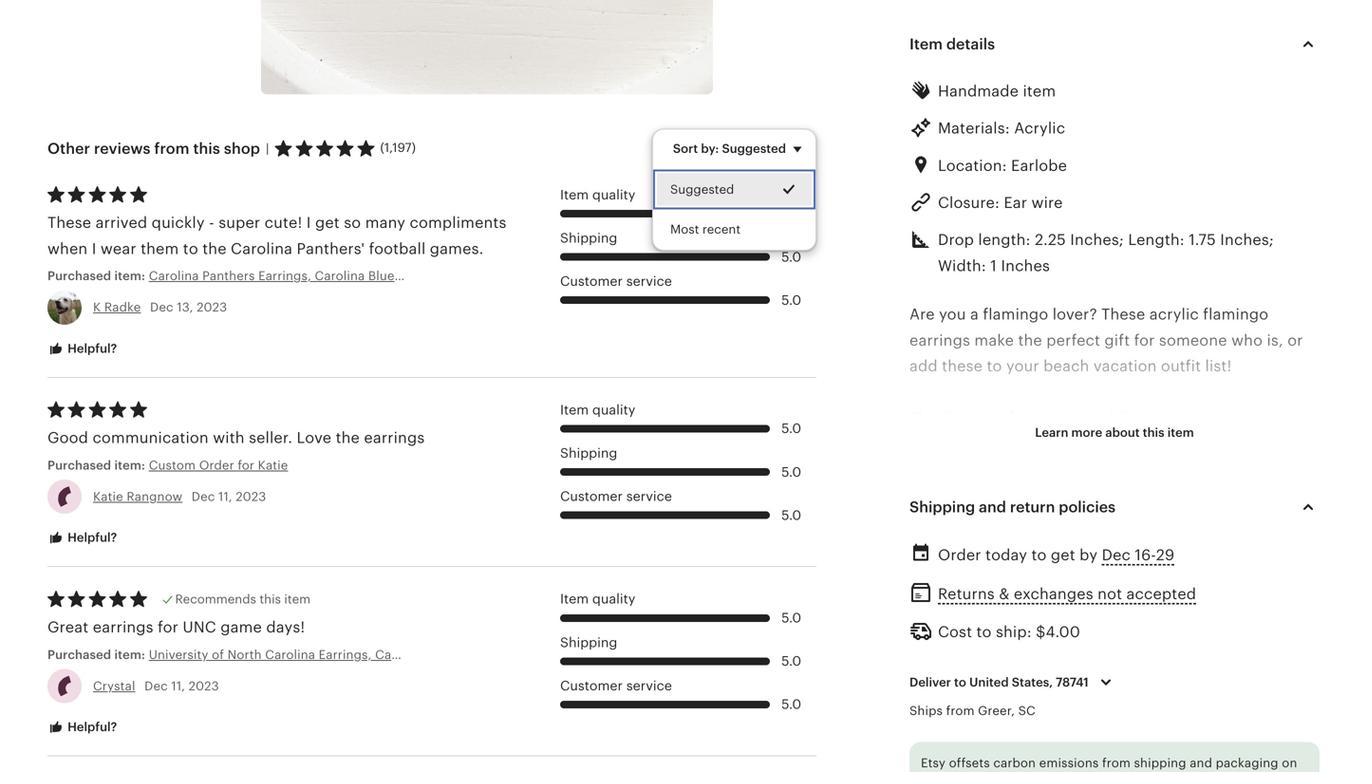 Task type: vqa. For each thing, say whether or not it's contained in the screenshot.
These arrived quickly - super cute! I get so many compliments when I wear them to the Carolina Panthers' football games. Shipping
yes



Task type: describe. For each thing, give the bounding box(es) containing it.
acrylic inside the this listing is for one pair of flamingo earrings in a pretty pink peachy coral acrylic with fish hook ear wires.
[[1094, 435, 1143, 452]]

who
[[1232, 332, 1263, 349]]

a inside are you a flamingo lover? these acrylic flamingo earrings make the perfect gift for someone who is, or add these to your beach vacation outfit list!
[[970, 306, 979, 323]]

exchanges
[[1014, 585, 1094, 603]]

closure:
[[938, 194, 1000, 211]]

flamingo
[[965, 512, 1034, 530]]

good
[[47, 429, 88, 447]]

these
[[942, 358, 983, 375]]

crystal dec 11, 2023
[[93, 679, 219, 693]]

earlobe
[[1011, 157, 1068, 174]]

3 service from the top
[[626, 678, 672, 693]]

item for these arrived quickly - super cute! i get so many compliments when i wear them to the carolina panthers' football games.
[[560, 187, 589, 202]]

13,
[[177, 300, 193, 315]]

offsets
[[949, 756, 990, 770]]

ships from greer, sc
[[910, 704, 1036, 718]]

emissions
[[1040, 756, 1099, 770]]

other reviews from this shop
[[47, 140, 260, 157]]

sort
[[673, 141, 698, 156]]

beach
[[1044, 358, 1090, 375]]

are you new to cork and leather earrings (and now acrylic)? they are lightweight, the perfect accessory to any outfit and highly addicting!
[[910, 693, 1317, 762]]

shipping for good communication with seller. love the earrings
[[560, 445, 618, 461]]

this listing is for one pair of flamingo earrings in a pretty pink peachy coral acrylic with fish hook ear wires.
[[910, 409, 1280, 478]]

these are only available in limited quantities. due to the handmade nature of this item, pattern placement may vary.
[[910, 590, 1303, 659]]

shipping inside dropdown button
[[910, 498, 975, 515]]

inches
[[1001, 257, 1050, 274]]

cork
[[1025, 693, 1058, 710]]

carolina
[[231, 240, 293, 257]]

2 vertical spatial 2023
[[189, 679, 219, 693]]

earrings right great
[[93, 619, 154, 636]]

them
[[141, 240, 179, 257]]

any
[[910, 745, 941, 762]]

highly
[[1021, 745, 1067, 762]]

lightweight,
[[1044, 719, 1132, 736]]

they
[[976, 719, 1012, 736]]

item for great earrings for unc game days!
[[560, 591, 589, 607]]

cost to ship: $ 4.00
[[938, 624, 1081, 641]]

etsy
[[921, 756, 946, 770]]

quantities.
[[1164, 590, 1242, 607]]

item,
[[1123, 616, 1161, 633]]

length:
[[979, 231, 1031, 249]]

approximate
[[910, 538, 1005, 555]]

add
[[910, 358, 938, 375]]

outfit inside are you a flamingo lover? these acrylic flamingo earrings make the perfect gift for someone who is, or add these to your beach vacation outfit list!
[[1161, 358, 1201, 375]]

communication
[[93, 429, 209, 447]]

purchased for these
[[47, 269, 111, 283]]

not
[[1098, 585, 1123, 603]]

to right accessory
[[1302, 719, 1317, 736]]

suggested inside button
[[670, 182, 734, 196]]

this inside these are only available in limited quantities. due to the handmade nature of this item, pattern placement may vary.
[[1092, 616, 1119, 633]]

cute!
[[265, 214, 302, 231]]

sort by: suggested button
[[659, 129, 823, 168]]

on
[[1282, 756, 1298, 770]]

your
[[1007, 358, 1040, 375]]

0 horizontal spatial with
[[213, 429, 245, 447]]

the inside are you new to cork and leather earrings (and now acrylic)? they are lightweight, the perfect accessory to any outfit and highly addicting!
[[1136, 719, 1160, 736]]

and down 78741
[[1062, 693, 1090, 710]]

this
[[910, 409, 940, 426]]

1 inches; from the left
[[1070, 231, 1124, 249]]

recommends this item
[[175, 592, 311, 607]]

days!
[[266, 619, 305, 636]]

2 item: from the top
[[114, 458, 145, 472]]

many
[[365, 214, 406, 231]]

menu containing suggested
[[652, 129, 817, 250]]

perfect inside are you new to cork and leather earrings (and now acrylic)? they are lightweight, the perfect accessory to any outfit and highly addicting!
[[1165, 719, 1218, 736]]

you for a
[[939, 306, 966, 323]]

and inside shipping and return policies dropdown button
[[979, 498, 1007, 515]]

returns & exchanges not accepted
[[938, 585, 1197, 603]]

wires.
[[910, 461, 953, 478]]

handmade
[[938, 616, 1017, 633]]

quality for i
[[593, 187, 636, 202]]

4 5.0 from the top
[[782, 421, 802, 436]]

0 vertical spatial katie
[[258, 458, 288, 472]]

closure: ear wire
[[938, 194, 1063, 211]]

k
[[93, 300, 101, 315]]

details
[[947, 36, 995, 53]]

3 customer from the top
[[560, 678, 623, 693]]

hook
[[1214, 435, 1251, 452]]

one
[[1034, 409, 1062, 426]]

handmade
[[938, 83, 1019, 100]]

for left unc
[[158, 619, 179, 636]]

customer service for i
[[560, 274, 672, 289]]

helpful? button for good communication with seller. love the earrings
[[33, 521, 131, 556]]

shipping for great earrings for unc game days!
[[560, 635, 618, 650]]

vacation
[[1094, 358, 1157, 375]]

these arrived quickly - super cute! i get so many compliments when i wear them to the carolina panthers' football games.
[[47, 214, 507, 257]]

sc
[[1019, 704, 1036, 718]]

flamingo for make
[[1203, 306, 1269, 323]]

earrings inside the this listing is for one pair of flamingo earrings in a pretty pink peachy coral acrylic with fish hook ear wires.
[[1188, 409, 1249, 426]]

1 5.0 from the top
[[782, 206, 802, 221]]

3 customer service from the top
[[560, 678, 672, 693]]

0 horizontal spatial 11,
[[171, 679, 185, 693]]

acrylic flamingo approximate size: 2.25"
[[910, 512, 1084, 555]]

or
[[1288, 332, 1303, 349]]

are for are you a flamingo lover? these acrylic flamingo earrings make the perfect gift for someone who is, or add these to your beach vacation outfit list!
[[910, 306, 935, 323]]

by:
[[701, 141, 719, 156]]

2 5.0 from the top
[[782, 249, 802, 264]]

customer for earrings
[[560, 489, 623, 504]]

custom
[[149, 458, 196, 472]]

nature
[[1021, 616, 1069, 633]]

item quality for earrings
[[560, 402, 636, 417]]

cost
[[938, 624, 973, 641]]

greer,
[[978, 704, 1015, 718]]

acrylic inside are you a flamingo lover? these acrylic flamingo earrings make the perfect gift for someone who is, or add these to your beach vacation outfit list!
[[1150, 306, 1199, 323]]

29
[[1156, 546, 1175, 563]]

list!
[[1206, 358, 1232, 375]]

8 5.0 from the top
[[782, 653, 802, 669]]

more
[[1072, 426, 1103, 440]]

of inside these are only available in limited quantities. due to the handmade nature of this item, pattern placement may vary.
[[1073, 616, 1088, 633]]

get inside these arrived quickly - super cute! i get so many compliments when i wear them to the carolina panthers' football games.
[[315, 214, 340, 231]]

coral
[[1052, 435, 1090, 452]]

returns & exchanges not accepted button
[[938, 580, 1197, 608]]

the inside are you a flamingo lover? these acrylic flamingo earrings make the perfect gift for someone who is, or add these to your beach vacation outfit list!
[[1018, 332, 1043, 349]]

crystal
[[93, 679, 135, 693]]

dec right crystal link
[[144, 679, 168, 693]]

2.25
[[1035, 231, 1066, 249]]

make
[[975, 332, 1014, 349]]

1 horizontal spatial i
[[307, 214, 311, 231]]

purchased item: custom order for katie
[[47, 458, 288, 472]]

in inside these are only available in limited quantities. due to the handmade nature of this item, pattern placement may vary.
[[1090, 590, 1104, 607]]

super
[[219, 214, 260, 231]]

dec down custom
[[192, 490, 215, 504]]

1 horizontal spatial get
[[1051, 546, 1076, 563]]

1.75
[[1189, 231, 1216, 249]]

accepted
[[1127, 585, 1197, 603]]

these for wear
[[47, 214, 91, 231]]

packaging
[[1216, 756, 1279, 770]]

to up the vary.
[[977, 624, 992, 641]]

vary.
[[945, 642, 980, 659]]

2023 for seller.
[[236, 490, 266, 504]]

item inside dropdown button
[[1168, 426, 1194, 440]]

materials:
[[938, 120, 1010, 137]]

the inside these arrived quickly - super cute! i get so many compliments when i wear them to the carolina panthers' football games.
[[203, 240, 227, 257]]

3 item quality from the top
[[560, 591, 636, 607]]

2.25"
[[1046, 538, 1084, 555]]

suggested inside dropdown button
[[722, 141, 786, 156]]

lover?
[[1053, 306, 1098, 323]]

suggested button
[[653, 169, 816, 209]]

5 5.0 from the top
[[782, 464, 802, 479]]

$
[[1036, 624, 1046, 641]]

games.
[[430, 240, 484, 257]]



Task type: locate. For each thing, give the bounding box(es) containing it.
the up shipping
[[1136, 719, 1160, 736]]

a inside the this listing is for one pair of flamingo earrings in a pretty pink peachy coral acrylic with fish hook ear wires.
[[1271, 409, 1280, 426]]

compliments
[[410, 214, 507, 231]]

earrings up hook
[[1188, 409, 1249, 426]]

6 5.0 from the top
[[782, 507, 802, 523]]

item details button
[[893, 21, 1337, 67]]

0 vertical spatial are
[[958, 590, 981, 607]]

of
[[1099, 409, 1114, 426], [1073, 616, 1088, 633]]

to right today
[[1032, 546, 1047, 563]]

get left by
[[1051, 546, 1076, 563]]

service for earrings
[[626, 489, 672, 504]]

0 horizontal spatial flamingo
[[983, 306, 1049, 323]]

purchased down when
[[47, 269, 111, 283]]

1 vertical spatial item:
[[114, 458, 145, 472]]

1 horizontal spatial with
[[1147, 435, 1179, 452]]

0 vertical spatial outfit
[[1161, 358, 1201, 375]]

purchased down good
[[47, 458, 111, 472]]

helpful? button for great earrings for unc game days!
[[33, 710, 131, 745]]

pink
[[958, 435, 990, 452]]

2 vertical spatial helpful?
[[65, 720, 117, 734]]

1 vertical spatial quality
[[593, 402, 636, 417]]

2023 down unc
[[189, 679, 219, 693]]

deliver to united states, 78741
[[910, 675, 1089, 689]]

1 purchased item: from the top
[[47, 269, 149, 283]]

shipping and return policies
[[910, 498, 1116, 515]]

1 horizontal spatial flamingo
[[1119, 409, 1184, 426]]

in left limited
[[1090, 590, 1104, 607]]

item: for earrings
[[114, 647, 145, 662]]

helpful? button down 'katie rangnow' link
[[33, 521, 131, 556]]

these inside are you a flamingo lover? these acrylic flamingo earrings make the perfect gift for someone who is, or add these to your beach vacation outfit list!
[[1102, 306, 1146, 323]]

2 purchased from the top
[[47, 458, 111, 472]]

these up cost
[[910, 590, 954, 607]]

1 vertical spatial get
[[1051, 546, 1076, 563]]

1 vertical spatial acrylic
[[1094, 435, 1143, 452]]

quality for earrings
[[593, 402, 636, 417]]

acrylic inside acrylic flamingo approximate size: 2.25"
[[910, 512, 961, 530]]

helpful? down k at top
[[65, 341, 117, 355]]

learn more about this item
[[1035, 426, 1194, 440]]

deliver
[[910, 675, 951, 689]]

0 vertical spatial item:
[[114, 269, 145, 283]]

item left hook
[[1168, 426, 1194, 440]]

earrings
[[910, 332, 971, 349], [1188, 409, 1249, 426], [364, 429, 425, 447], [93, 619, 154, 636], [1150, 693, 1211, 710]]

most recent button
[[653, 209, 816, 250]]

to inside 'deliver to united states, 78741' dropdown button
[[954, 675, 967, 689]]

2 vertical spatial these
[[910, 590, 954, 607]]

1 horizontal spatial a
[[1271, 409, 1280, 426]]

helpful? for good
[[65, 530, 117, 545]]

of right pair
[[1099, 409, 1114, 426]]

purchased item: up k at top
[[47, 269, 149, 283]]

1 vertical spatial helpful?
[[65, 530, 117, 545]]

1 vertical spatial of
[[1073, 616, 1088, 633]]

and left return
[[979, 498, 1007, 515]]

1 horizontal spatial katie
[[258, 458, 288, 472]]

1 item: from the top
[[114, 269, 145, 283]]

7 5.0 from the top
[[782, 610, 802, 625]]

1 customer from the top
[[560, 274, 623, 289]]

purchased down great
[[47, 647, 111, 662]]

2 you from the top
[[939, 693, 966, 710]]

2023
[[197, 300, 227, 315], [236, 490, 266, 504], [189, 679, 219, 693]]

are down the deliver
[[910, 693, 935, 710]]

item for good communication with seller. love the earrings
[[560, 402, 589, 417]]

pattern
[[1165, 616, 1220, 633]]

with inside the this listing is for one pair of flamingo earrings in a pretty pink peachy coral acrylic with fish hook ear wires.
[[1147, 435, 1179, 452]]

1 vertical spatial helpful? button
[[33, 521, 131, 556]]

quality
[[593, 187, 636, 202], [593, 402, 636, 417], [593, 591, 636, 607]]

0 vertical spatial purchased item:
[[47, 269, 149, 283]]

2 vertical spatial quality
[[593, 591, 636, 607]]

are inside are you new to cork and leather earrings (and now acrylic)? they are lightweight, the perfect accessory to any outfit and highly addicting!
[[1016, 719, 1039, 736]]

flamingo up "fish" at the right of page
[[1119, 409, 1184, 426]]

2 horizontal spatial from
[[1102, 756, 1131, 770]]

1 vertical spatial 11,
[[171, 679, 185, 693]]

1 vertical spatial katie
[[93, 490, 123, 504]]

the up your
[[1018, 332, 1043, 349]]

and inside the etsy offsets carbon emissions from shipping and packaging on
[[1190, 756, 1213, 770]]

0 horizontal spatial in
[[1090, 590, 1104, 607]]

helpful? for these
[[65, 341, 117, 355]]

get
[[315, 214, 340, 231], [1051, 546, 1076, 563]]

in inside the this listing is for one pair of flamingo earrings in a pretty pink peachy coral acrylic with fish hook ear wires.
[[1253, 409, 1267, 426]]

inches; right 2.25 at the top right of page
[[1070, 231, 1124, 249]]

1 horizontal spatial of
[[1099, 409, 1114, 426]]

suggested right by:
[[722, 141, 786, 156]]

item: up crystal
[[114, 647, 145, 662]]

with left "fish" at the right of page
[[1147, 435, 1179, 452]]

are up add at the top right
[[910, 306, 935, 323]]

1 helpful? from the top
[[65, 341, 117, 355]]

1 vertical spatial customer
[[560, 489, 623, 504]]

1 horizontal spatial acrylic
[[1150, 306, 1199, 323]]

2 vertical spatial item quality
[[560, 591, 636, 607]]

|
[[266, 141, 269, 156]]

you up acrylic)?
[[939, 693, 966, 710]]

2 horizontal spatial item
[[1168, 426, 1194, 440]]

2 horizontal spatial flamingo
[[1203, 306, 1269, 323]]

outfit down acrylic)?
[[945, 745, 985, 762]]

peachy
[[994, 435, 1048, 452]]

so
[[344, 214, 361, 231]]

0 vertical spatial 2023
[[197, 300, 227, 315]]

1 quality from the top
[[593, 187, 636, 202]]

1 vertical spatial item quality
[[560, 402, 636, 417]]

2 vertical spatial from
[[1102, 756, 1131, 770]]

0 horizontal spatial outfit
[[945, 745, 985, 762]]

0 horizontal spatial a
[[970, 306, 979, 323]]

1 vertical spatial order
[[938, 546, 982, 563]]

outfit down someone
[[1161, 358, 1201, 375]]

you inside are you a flamingo lover? these acrylic flamingo earrings make the perfect gift for someone who is, or add these to your beach vacation outfit list!
[[939, 306, 966, 323]]

0 horizontal spatial these
[[47, 214, 91, 231]]

available
[[1021, 590, 1086, 607]]

0 horizontal spatial katie
[[93, 490, 123, 504]]

great earrings for unc game days!
[[47, 619, 305, 636]]

2 item quality from the top
[[560, 402, 636, 417]]

0 vertical spatial of
[[1099, 409, 1114, 426]]

from up acrylic)?
[[946, 704, 975, 718]]

2 vertical spatial item
[[284, 592, 311, 607]]

0 horizontal spatial from
[[154, 140, 190, 157]]

2 vertical spatial purchased
[[47, 647, 111, 662]]

are down sc
[[1016, 719, 1039, 736]]

item inside dropdown button
[[910, 36, 943, 53]]

2 helpful? from the top
[[65, 530, 117, 545]]

1 vertical spatial 2023
[[236, 490, 266, 504]]

earrings left (and
[[1150, 693, 1211, 710]]

1 vertical spatial item
[[1168, 426, 1194, 440]]

k radke dec 13, 2023
[[93, 300, 227, 315]]

customer for i
[[560, 274, 623, 289]]

katie rangnow dec 11, 2023
[[93, 490, 266, 504]]

service for i
[[626, 274, 672, 289]]

0 horizontal spatial i
[[92, 240, 96, 257]]

to inside these arrived quickly - super cute! i get so many compliments when i wear them to the carolina panthers' football games.
[[183, 240, 198, 257]]

flamingo for in
[[1119, 409, 1184, 426]]

with
[[213, 429, 245, 447], [1147, 435, 1179, 452]]

about
[[1106, 426, 1140, 440]]

this left shop
[[193, 140, 220, 157]]

0 vertical spatial a
[[970, 306, 979, 323]]

when
[[47, 240, 88, 257]]

order
[[199, 458, 234, 472], [938, 546, 982, 563]]

earrings inside are you new to cork and leather earrings (and now acrylic)? they are lightweight, the perfect accessory to any outfit and highly addicting!
[[1150, 693, 1211, 710]]

purchased item:
[[47, 269, 149, 283], [47, 647, 149, 662]]

etsy offsets carbon emissions from shipping and packaging on
[[921, 756, 1298, 772]]

carbon
[[994, 756, 1036, 770]]

3 item: from the top
[[114, 647, 145, 662]]

a up ear
[[1271, 409, 1280, 426]]

0 vertical spatial item
[[1023, 83, 1056, 100]]

0 vertical spatial suggested
[[722, 141, 786, 156]]

1 item quality from the top
[[560, 187, 636, 202]]

to down quickly
[[183, 240, 198, 257]]

0 vertical spatial these
[[47, 214, 91, 231]]

1 vertical spatial in
[[1090, 590, 1104, 607]]

purchased item: for arrived
[[47, 269, 149, 283]]

acrylic up the approximate
[[910, 512, 961, 530]]

shipping and return policies button
[[893, 484, 1337, 530]]

0 horizontal spatial acrylic
[[1094, 435, 1143, 452]]

menu
[[652, 129, 817, 250]]

by
[[1080, 546, 1098, 563]]

pair
[[1067, 409, 1095, 426]]

1 vertical spatial these
[[1102, 306, 1146, 323]]

1 vertical spatial purchased
[[47, 458, 111, 472]]

flamingo up make
[[983, 306, 1049, 323]]

0 horizontal spatial order
[[199, 458, 234, 472]]

item up days!
[[284, 592, 311, 607]]

arrived
[[96, 214, 147, 231]]

ear
[[1004, 194, 1028, 211]]

16-
[[1135, 546, 1156, 563]]

0 vertical spatial you
[[939, 306, 966, 323]]

earrings inside are you a flamingo lover? these acrylic flamingo earrings make the perfect gift for someone who is, or add these to your beach vacation outfit list!
[[910, 332, 971, 349]]

reviews
[[94, 140, 151, 157]]

to left united
[[954, 675, 967, 689]]

shipping
[[560, 230, 618, 245], [560, 445, 618, 461], [910, 498, 975, 515], [560, 635, 618, 650]]

2023 right 13,
[[197, 300, 227, 315]]

are inside these are only available in limited quantities. due to the handmade nature of this item, pattern placement may vary.
[[958, 590, 981, 607]]

3 purchased from the top
[[47, 647, 111, 662]]

0 vertical spatial acrylic
[[1014, 120, 1066, 137]]

0 vertical spatial item quality
[[560, 187, 636, 202]]

1 horizontal spatial these
[[910, 590, 954, 607]]

dec right by
[[1102, 546, 1131, 563]]

shipping for these arrived quickly - super cute! i get so many compliments when i wear them to the carolina panthers' football games.
[[560, 230, 618, 245]]

flamingo up who
[[1203, 306, 1269, 323]]

2 quality from the top
[[593, 402, 636, 417]]

1 vertical spatial i
[[92, 240, 96, 257]]

helpful? button down k at top
[[33, 331, 131, 366]]

a up make
[[970, 306, 979, 323]]

are you a flamingo lover? these acrylic flamingo earrings make the perfect gift for someone who is, or add these to your beach vacation outfit list!
[[910, 306, 1303, 375]]

earrings right love
[[364, 429, 425, 447]]

customer service for earrings
[[560, 489, 672, 504]]

0 vertical spatial get
[[315, 214, 340, 231]]

0 horizontal spatial of
[[1073, 616, 1088, 633]]

0 horizontal spatial are
[[958, 590, 981, 607]]

2 helpful? button from the top
[[33, 521, 131, 556]]

to inside these are only available in limited quantities. due to the handmade nature of this item, pattern placement may vary.
[[1280, 590, 1295, 607]]

outfit
[[1161, 358, 1201, 375], [945, 745, 985, 762]]

2 are from the top
[[910, 693, 935, 710]]

inches; right the "1.75"
[[1221, 231, 1274, 249]]

order today to get by dec 16-29
[[938, 546, 1175, 563]]

new
[[970, 693, 1001, 710]]

purchased item: up crystal link
[[47, 647, 149, 662]]

handmade item
[[938, 83, 1056, 100]]

0 vertical spatial service
[[626, 274, 672, 289]]

purchased item: for earrings
[[47, 647, 149, 662]]

get left so
[[315, 214, 340, 231]]

2023 for -
[[197, 300, 227, 315]]

i right cute!
[[307, 214, 311, 231]]

acrylic
[[1150, 306, 1199, 323], [1094, 435, 1143, 452]]

quickly
[[152, 214, 205, 231]]

item details
[[910, 36, 995, 53]]

united
[[970, 675, 1009, 689]]

are for are you new to cork and leather earrings (and now acrylic)? they are lightweight, the perfect accessory to any outfit and highly addicting!
[[910, 693, 935, 710]]

-
[[209, 214, 214, 231]]

order down 'good communication with seller. love the earrings'
[[199, 458, 234, 472]]

to down deliver to united states, 78741
[[1005, 693, 1021, 710]]

from right "reviews"
[[154, 140, 190, 157]]

0 vertical spatial helpful?
[[65, 341, 117, 355]]

these inside these arrived quickly - super cute! i get so many compliments when i wear them to the carolina panthers' football games.
[[47, 214, 91, 231]]

3 helpful? from the top
[[65, 720, 117, 734]]

shipping
[[1134, 756, 1187, 770]]

1 horizontal spatial are
[[1016, 719, 1039, 736]]

0 horizontal spatial acrylic
[[910, 512, 961, 530]]

1 vertical spatial purchased item:
[[47, 647, 149, 662]]

0 horizontal spatial item
[[284, 592, 311, 607]]

1 horizontal spatial order
[[938, 546, 982, 563]]

2 purchased item: from the top
[[47, 647, 149, 662]]

3 5.0 from the top
[[782, 292, 802, 308]]

1 vertical spatial outfit
[[945, 745, 985, 762]]

11, down great earrings for unc game days!
[[171, 679, 185, 693]]

helpful? down 'katie rangnow' link
[[65, 530, 117, 545]]

2 vertical spatial item:
[[114, 647, 145, 662]]

recent
[[702, 222, 741, 237]]

(and
[[1215, 693, 1248, 710]]

customer service
[[560, 274, 672, 289], [560, 489, 672, 504], [560, 678, 672, 693]]

to down make
[[987, 358, 1002, 375]]

you inside are you new to cork and leather earrings (and now acrylic)? they are lightweight, the perfect accessory to any outfit and highly addicting!
[[939, 693, 966, 710]]

3 helpful? button from the top
[[33, 710, 131, 745]]

1 you from the top
[[939, 306, 966, 323]]

k radke link
[[93, 300, 141, 315]]

are inside are you new to cork and leather earrings (and now acrylic)? they are lightweight, the perfect accessory to any outfit and highly addicting!
[[910, 693, 935, 710]]

these up gift
[[1102, 306, 1146, 323]]

5.0
[[782, 206, 802, 221], [782, 249, 802, 264], [782, 292, 802, 308], [782, 421, 802, 436], [782, 464, 802, 479], [782, 507, 802, 523], [782, 610, 802, 625], [782, 653, 802, 669], [782, 697, 802, 712]]

you down the width:
[[939, 306, 966, 323]]

1 vertical spatial service
[[626, 489, 672, 504]]

4.00
[[1046, 624, 1081, 641]]

for down 'good communication with seller. love the earrings'
[[238, 458, 255, 472]]

suggested up most recent
[[670, 182, 734, 196]]

katie left rangnow
[[93, 490, 123, 504]]

i
[[307, 214, 311, 231], [92, 240, 96, 257]]

1 vertical spatial acrylic
[[910, 512, 961, 530]]

to inside are you a flamingo lover? these acrylic flamingo earrings make the perfect gift for someone who is, or add these to your beach vacation outfit list!
[[987, 358, 1002, 375]]

this down not
[[1092, 616, 1119, 633]]

the right love
[[336, 429, 360, 447]]

&
[[999, 585, 1010, 603]]

0 vertical spatial customer service
[[560, 274, 672, 289]]

purchased for great
[[47, 647, 111, 662]]

ship:
[[996, 624, 1032, 641]]

0 vertical spatial acrylic
[[1150, 306, 1199, 323]]

1 are from the top
[[910, 306, 935, 323]]

for inside are you a flamingo lover? these acrylic flamingo earrings make the perfect gift for someone who is, or add these to your beach vacation outfit list!
[[1134, 332, 1155, 349]]

item: for arrived
[[114, 269, 145, 283]]

1 vertical spatial suggested
[[670, 182, 734, 196]]

this right about
[[1143, 426, 1165, 440]]

9 5.0 from the top
[[782, 697, 802, 712]]

the inside these are only available in limited quantities. due to the handmade nature of this item, pattern placement may vary.
[[910, 616, 934, 633]]

addicting!
[[1071, 745, 1147, 762]]

1 vertical spatial you
[[939, 693, 966, 710]]

1 service from the top
[[626, 274, 672, 289]]

2 horizontal spatial these
[[1102, 306, 1146, 323]]

learn
[[1035, 426, 1069, 440]]

perfect inside are you a flamingo lover? these acrylic flamingo earrings make the perfect gift for someone who is, or add these to your beach vacation outfit list!
[[1047, 332, 1101, 349]]

this inside the learn more about this item dropdown button
[[1143, 426, 1165, 440]]

2 customer from the top
[[560, 489, 623, 504]]

you for new
[[939, 693, 966, 710]]

1 vertical spatial customer service
[[560, 489, 672, 504]]

1 vertical spatial a
[[1271, 409, 1280, 426]]

helpful? button down crystal link
[[33, 710, 131, 745]]

recommends
[[175, 592, 256, 607]]

from left shipping
[[1102, 756, 1131, 770]]

i left the wear at left
[[92, 240, 96, 257]]

inches;
[[1070, 231, 1124, 249], [1221, 231, 1274, 249]]

for right gift
[[1134, 332, 1155, 349]]

listing
[[944, 409, 989, 426]]

0 horizontal spatial perfect
[[1047, 332, 1101, 349]]

perfect up shipping
[[1165, 719, 1218, 736]]

1 helpful? button from the top
[[33, 331, 131, 366]]

dec left 13,
[[150, 300, 173, 315]]

for inside the this listing is for one pair of flamingo earrings in a pretty pink peachy coral acrylic with fish hook ear wires.
[[1010, 409, 1030, 426]]

item quality for i
[[560, 187, 636, 202]]

0 vertical spatial customer
[[560, 274, 623, 289]]

acrylic up the earlobe
[[1014, 120, 1066, 137]]

2 customer service from the top
[[560, 489, 672, 504]]

1 vertical spatial are
[[1016, 719, 1039, 736]]

0 horizontal spatial get
[[315, 214, 340, 231]]

length:
[[1128, 231, 1185, 249]]

to right due on the bottom right of the page
[[1280, 590, 1295, 607]]

states,
[[1012, 675, 1053, 689]]

for right is
[[1010, 409, 1030, 426]]

item up materials: acrylic
[[1023, 83, 1056, 100]]

perfect down lover?
[[1047, 332, 1101, 349]]

are inside are you a flamingo lover? these acrylic flamingo earrings make the perfect gift for someone who is, or add these to your beach vacation outfit list!
[[910, 306, 935, 323]]

78741
[[1056, 675, 1089, 689]]

1 horizontal spatial acrylic
[[1014, 120, 1066, 137]]

these up when
[[47, 214, 91, 231]]

returns
[[938, 585, 995, 603]]

and right shipping
[[1190, 756, 1213, 770]]

1 horizontal spatial 11,
[[218, 490, 232, 504]]

helpful? for great
[[65, 720, 117, 734]]

in up ear
[[1253, 409, 1267, 426]]

with left seller. at left
[[213, 429, 245, 447]]

flamingo inside the this listing is for one pair of flamingo earrings in a pretty pink peachy coral acrylic with fish hook ear wires.
[[1119, 409, 1184, 426]]

policies
[[1059, 498, 1116, 515]]

and down they
[[989, 745, 1017, 762]]

from inside the etsy offsets carbon emissions from shipping and packaging on
[[1102, 756, 1131, 770]]

1 vertical spatial from
[[946, 704, 975, 718]]

1 horizontal spatial item
[[1023, 83, 1056, 100]]

helpful? down crystal link
[[65, 720, 117, 734]]

the up may
[[910, 616, 934, 633]]

ships
[[910, 704, 943, 718]]

custom order for katie link
[[149, 457, 405, 474]]

2 vertical spatial helpful? button
[[33, 710, 131, 745]]

0 vertical spatial in
[[1253, 409, 1267, 426]]

katie down seller. at left
[[258, 458, 288, 472]]

wear
[[101, 240, 136, 257]]

0 vertical spatial from
[[154, 140, 190, 157]]

earrings up add at the top right
[[910, 332, 971, 349]]

0 vertical spatial i
[[307, 214, 311, 231]]

item: down the wear at left
[[114, 269, 145, 283]]

of down returns & exchanges not accepted button
[[1073, 616, 1088, 633]]

dec
[[150, 300, 173, 315], [192, 490, 215, 504], [1102, 546, 1131, 563], [144, 679, 168, 693]]

2 inches; from the left
[[1221, 231, 1274, 249]]

the down -
[[203, 240, 227, 257]]

panthers'
[[297, 240, 365, 257]]

this up days!
[[260, 592, 281, 607]]

these inside these are only available in limited quantities. due to the handmade nature of this item, pattern placement may vary.
[[910, 590, 954, 607]]

of inside the this listing is for one pair of flamingo earrings in a pretty pink peachy coral acrylic with fish hook ear wires.
[[1099, 409, 1114, 426]]

sort by: suggested
[[673, 141, 786, 156]]

these for this
[[910, 590, 954, 607]]

11, down 'good communication with seller. love the earrings'
[[218, 490, 232, 504]]

1 customer service from the top
[[560, 274, 672, 289]]

1 horizontal spatial from
[[946, 704, 975, 718]]

in
[[1253, 409, 1267, 426], [1090, 590, 1104, 607]]

helpful? button for these arrived quickly - super cute! i get so many compliments when i wear them to the carolina panthers' football games.
[[33, 331, 131, 366]]

item: up 'katie rangnow' link
[[114, 458, 145, 472]]

0 vertical spatial order
[[199, 458, 234, 472]]

0 vertical spatial purchased
[[47, 269, 111, 283]]

2023 down custom order for katie link
[[236, 490, 266, 504]]

1 vertical spatial are
[[910, 693, 935, 710]]

1 vertical spatial perfect
[[1165, 719, 1218, 736]]

2 service from the top
[[626, 489, 672, 504]]

order up the returns on the bottom
[[938, 546, 982, 563]]

is,
[[1267, 332, 1284, 349]]

outfit inside are you new to cork and leather earrings (and now acrylic)? they are lightweight, the perfect accessory to any outfit and highly addicting!
[[945, 745, 985, 762]]

1 purchased from the top
[[47, 269, 111, 283]]

are up the handmade
[[958, 590, 981, 607]]

3 quality from the top
[[593, 591, 636, 607]]



